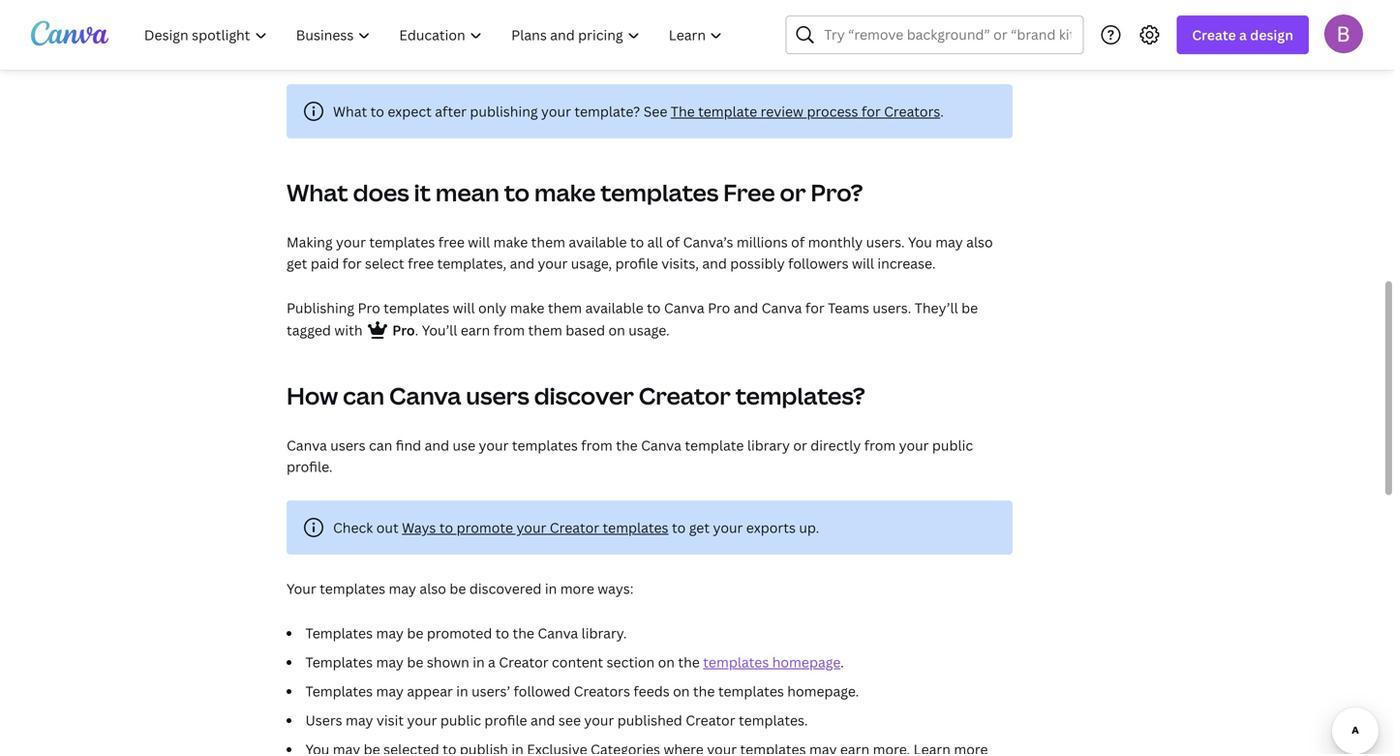 Task type: vqa. For each thing, say whether or not it's contained in the screenshot.
Please describe why you are reporting this content
no



Task type: describe. For each thing, give the bounding box(es) containing it.
the template review process for creators link
[[671, 102, 940, 121]]

visit
[[377, 711, 404, 730]]

your templates may also be discovered in more ways:
[[287, 579, 634, 598]]

homepage.
[[787, 682, 859, 700]]

templates for templates may appear in users' followed creators feeds on the templates homepage.
[[305, 682, 373, 700]]

1 horizontal spatial get
[[689, 518, 710, 537]]

may inside making your templates free will make them available to all of canva's millions of monthly users. you may also get paid for select free templates, and your usage, profile visits, and possibly followers will increase.
[[936, 233, 963, 251]]

create a design button
[[1177, 15, 1309, 54]]

directly
[[811, 436, 861, 455]]

you
[[908, 233, 932, 251]]

public inside "canva users can find and use your templates from the canva template library or directly from your public profile."
[[932, 436, 973, 455]]

making your templates free will make them available to all of canva's millions of monthly users. you may also get paid for select free templates, and your usage, profile visits, and possibly followers will increase.
[[287, 233, 993, 273]]

your left usage,
[[538, 254, 568, 273]]

templates.
[[739, 711, 808, 730]]

to right "mean"
[[504, 177, 530, 208]]

template inside "canva users can find and use your templates from the canva template library or directly from your public profile."
[[685, 436, 744, 455]]

be up appear
[[407, 653, 423, 671]]

your up paid
[[336, 233, 366, 251]]

users. for they'll
[[873, 299, 911, 317]]

and inside "canva users can find and use your templates from the canva template library or directly from your public profile."
[[425, 436, 449, 455]]

expect
[[388, 102, 432, 121]]

. you'll earn from them based on usage.
[[415, 321, 670, 339]]

them for only
[[548, 299, 582, 317]]

promote
[[457, 518, 513, 537]]

usage.
[[629, 321, 670, 339]]

creator up followed
[[499, 653, 549, 671]]

published
[[617, 711, 682, 730]]

the
[[671, 102, 695, 121]]

templates may appear in users' followed creators feeds on the templates homepage.
[[305, 682, 859, 700]]

out
[[376, 518, 399, 537]]

1 vertical spatial .
[[415, 321, 419, 339]]

possibly
[[730, 254, 785, 273]]

promoted
[[427, 624, 492, 642]]

profile.
[[287, 457, 333, 476]]

will inside publishing pro templates will only make them available to canva pro and canva for teams users. they'll be tagged with
[[453, 299, 475, 317]]

how can canva users discover creator templates?
[[287, 380, 865, 411]]

0 vertical spatial can
[[343, 380, 384, 411]]

content
[[552, 653, 603, 671]]

may for users may visit your public profile and see your published creator templates.
[[346, 711, 373, 730]]

and down canva's
[[702, 254, 727, 273]]

Try "remove background" or "brand kit" search field
[[824, 16, 1071, 53]]

to right ways
[[439, 518, 453, 537]]

what for what does it mean to make templates free or pro?
[[287, 177, 348, 208]]

your down appear
[[407, 711, 437, 730]]

and left see
[[531, 711, 555, 730]]

library
[[747, 436, 790, 455]]

1 vertical spatial in
[[473, 653, 485, 671]]

with
[[334, 321, 363, 339]]

you'll
[[422, 321, 457, 339]]

increase.
[[878, 254, 936, 273]]

templates inside making your templates free will make them available to all of canva's millions of monthly users. you may also get paid for select free templates, and your usage, profile visits, and possibly followers will increase.
[[369, 233, 435, 251]]

1 horizontal spatial from
[[581, 436, 613, 455]]

0 horizontal spatial public
[[440, 711, 481, 730]]

all
[[647, 233, 663, 251]]

creator down "usage."
[[639, 380, 731, 411]]

templates inside publishing pro templates will only make them available to canva pro and canva for teams users. they'll be tagged with
[[384, 299, 449, 317]]

1 vertical spatial on
[[658, 653, 675, 671]]

1 vertical spatial creators
[[574, 682, 630, 700]]

users may visit your public profile and see your published creator templates.
[[305, 711, 808, 730]]

or inside "canva users can find and use your templates from the canva template library or directly from your public profile."
[[793, 436, 807, 455]]

what does it mean to make templates free or pro?
[[287, 177, 863, 208]]

tagged
[[287, 321, 331, 339]]

1 horizontal spatial creators
[[884, 102, 940, 121]]

what to expect after publishing your template? see the template review process for creators .
[[333, 102, 944, 121]]

0 vertical spatial free
[[438, 233, 465, 251]]

users
[[305, 711, 342, 730]]

bob builder image
[[1324, 14, 1363, 53]]

find
[[396, 436, 421, 455]]

select
[[365, 254, 404, 273]]

paid
[[311, 254, 339, 273]]

usage,
[[571, 254, 612, 273]]

to down "canva users can find and use your templates from the canva template library or directly from your public profile."
[[672, 518, 686, 537]]

the right "section"
[[678, 653, 700, 671]]

make for will
[[493, 233, 528, 251]]

see
[[644, 102, 667, 121]]

and inside publishing pro templates will only make them available to canva pro and canva for teams users. they'll be tagged with
[[734, 299, 758, 317]]

monthly
[[808, 233, 863, 251]]

followers
[[788, 254, 849, 273]]

your
[[287, 579, 316, 598]]

the down discovered
[[513, 624, 534, 642]]

use
[[453, 436, 475, 455]]

shown
[[427, 653, 469, 671]]

ways
[[402, 518, 436, 537]]

canva users can find and use your templates from the canva template library or directly from your public profile.
[[287, 436, 973, 476]]

process
[[807, 102, 858, 121]]

get inside making your templates free will make them available to all of canva's millions of monthly users. you may also get paid for select free templates, and your usage, profile visits, and possibly followers will increase.
[[287, 254, 307, 273]]

free
[[723, 177, 775, 208]]

0 vertical spatial .
[[940, 102, 944, 121]]

based
[[566, 321, 605, 339]]

templates up ways:
[[603, 518, 669, 537]]

check
[[333, 518, 373, 537]]

it
[[414, 177, 431, 208]]

publishing
[[287, 299, 354, 317]]

make for to
[[534, 177, 596, 208]]

0 vertical spatial template
[[698, 102, 757, 121]]

a inside create a design 'dropdown button'
[[1239, 26, 1247, 44]]

mean
[[436, 177, 499, 208]]

1 horizontal spatial users
[[466, 380, 529, 411]]

to inside making your templates free will make them available to all of canva's millions of monthly users. you may also get paid for select free templates, and your usage, profile visits, and possibly followers will increase.
[[630, 233, 644, 251]]

your left the template?
[[541, 102, 571, 121]]

library.
[[582, 624, 627, 642]]

be inside publishing pro templates will only make them available to canva pro and canva for teams users. they'll be tagged with
[[962, 299, 978, 317]]

canva's
[[683, 233, 733, 251]]

top level navigation element
[[132, 15, 739, 54]]

they'll
[[915, 299, 958, 317]]

only
[[478, 299, 507, 317]]

after
[[435, 102, 467, 121]]

templates,
[[437, 254, 507, 273]]

see
[[559, 711, 581, 730]]

1 vertical spatial profile
[[485, 711, 527, 730]]

publishing
[[470, 102, 538, 121]]

feeds
[[634, 682, 670, 700]]

create
[[1192, 26, 1236, 44]]

and right templates,
[[510, 254, 535, 273]]

0 horizontal spatial pro
[[358, 299, 380, 317]]



Task type: locate. For each thing, give the bounding box(es) containing it.
of right the all
[[666, 233, 680, 251]]

users up the use
[[466, 380, 529, 411]]

users. inside publishing pro templates will only make them available to canva pro and canva for teams users. they'll be tagged with
[[873, 299, 911, 317]]

users
[[466, 380, 529, 411], [330, 436, 366, 455]]

1 vertical spatial for
[[343, 254, 362, 273]]

pro down possibly
[[708, 299, 730, 317]]

. left you'll
[[415, 321, 419, 339]]

1 of from the left
[[666, 233, 680, 251]]

in left users'
[[456, 682, 468, 700]]

your right 'directly'
[[899, 436, 929, 455]]

creators down content
[[574, 682, 630, 700]]

for inside publishing pro templates will only make them available to canva pro and canva for teams users. they'll be tagged with
[[805, 299, 825, 317]]

make up templates,
[[493, 233, 528, 251]]

the down discover
[[616, 436, 638, 455]]

ways:
[[598, 579, 634, 598]]

them for will
[[531, 233, 565, 251]]

may for templates may appear in users' followed creators feeds on the templates homepage.
[[376, 682, 404, 700]]

your right the use
[[479, 436, 509, 455]]

0 horizontal spatial users
[[330, 436, 366, 455]]

from down only at the top left of page
[[493, 321, 525, 339]]

templates up select
[[369, 233, 435, 251]]

creator up more
[[550, 518, 599, 537]]

to up "usage."
[[647, 299, 661, 317]]

. down try "remove background" or "brand kit" search box
[[940, 102, 944, 121]]

template left library
[[685, 436, 744, 455]]

2 vertical spatial on
[[673, 682, 690, 700]]

0 vertical spatial or
[[780, 177, 806, 208]]

2 horizontal spatial .
[[940, 102, 944, 121]]

users inside "canva users can find and use your templates from the canva template library or directly from your public profile."
[[330, 436, 366, 455]]

1 horizontal spatial a
[[1239, 26, 1247, 44]]

0 horizontal spatial for
[[343, 254, 362, 273]]

in
[[545, 579, 557, 598], [473, 653, 485, 671], [456, 682, 468, 700]]

millions
[[737, 233, 788, 251]]

for left teams
[[805, 299, 825, 317]]

make inside making your templates free will make them available to all of canva's millions of monthly users. you may also get paid for select free templates, and your usage, profile visits, and possibly followers will increase.
[[493, 233, 528, 251]]

0 vertical spatial what
[[333, 102, 367, 121]]

make for only
[[510, 299, 545, 317]]

0 vertical spatial public
[[932, 436, 973, 455]]

and down possibly
[[734, 299, 758, 317]]

creator right published
[[686, 711, 735, 730]]

templates up you'll
[[384, 299, 449, 317]]

2 vertical spatial make
[[510, 299, 545, 317]]

1 horizontal spatial of
[[791, 233, 805, 251]]

visits,
[[661, 254, 699, 273]]

your left exports
[[713, 518, 743, 537]]

0 horizontal spatial also
[[420, 579, 446, 598]]

in right shown
[[473, 653, 485, 671]]

a
[[1239, 26, 1247, 44], [488, 653, 496, 671]]

0 horizontal spatial .
[[415, 321, 419, 339]]

users'
[[472, 682, 510, 700]]

from down discover
[[581, 436, 613, 455]]

for inside making your templates free will make them available to all of canva's millions of monthly users. you may also get paid for select free templates, and your usage, profile visits, and possibly followers will increase.
[[343, 254, 362, 273]]

. up homepage.
[[841, 653, 844, 671]]

to left the all
[[630, 233, 644, 251]]

get left exports
[[689, 518, 710, 537]]

discover
[[534, 380, 634, 411]]

users.
[[866, 233, 905, 251], [873, 299, 911, 317]]

2 horizontal spatial for
[[862, 102, 881, 121]]

from
[[493, 321, 525, 339], [581, 436, 613, 455], [864, 436, 896, 455]]

be up promoted at bottom left
[[450, 579, 466, 598]]

0 vertical spatial also
[[966, 233, 993, 251]]

teams
[[828, 299, 869, 317]]

profile down the all
[[615, 254, 658, 273]]

up.
[[799, 518, 819, 537]]

or right the 'free'
[[780, 177, 806, 208]]

0 vertical spatial will
[[468, 233, 490, 251]]

2 of from the left
[[791, 233, 805, 251]]

templates down templates homepage link
[[718, 682, 784, 700]]

free right select
[[408, 254, 434, 273]]

1 vertical spatial or
[[793, 436, 807, 455]]

users. right teams
[[873, 299, 911, 317]]

1 vertical spatial free
[[408, 254, 434, 273]]

2 horizontal spatial pro
[[708, 299, 730, 317]]

2 templates from the top
[[305, 653, 373, 671]]

the right feeds
[[693, 682, 715, 700]]

the
[[616, 436, 638, 455], [513, 624, 534, 642], [678, 653, 700, 671], [693, 682, 715, 700]]

available for all
[[569, 233, 627, 251]]

0 horizontal spatial of
[[666, 233, 680, 251]]

1 horizontal spatial in
[[473, 653, 485, 671]]

for right process at the right top of page
[[862, 102, 881, 121]]

or
[[780, 177, 806, 208], [793, 436, 807, 455]]

available inside making your templates free will make them available to all of canva's millions of monthly users. you may also get paid for select free templates, and your usage, profile visits, and possibly followers will increase.
[[569, 233, 627, 251]]

1 horizontal spatial pro
[[389, 321, 415, 339]]

3 templates from the top
[[305, 682, 373, 700]]

pro
[[358, 299, 380, 317], [708, 299, 730, 317], [389, 321, 415, 339]]

1 horizontal spatial .
[[841, 653, 844, 671]]

0 vertical spatial templates
[[305, 624, 373, 642]]

for
[[862, 102, 881, 121], [343, 254, 362, 273], [805, 299, 825, 317]]

will down monthly
[[852, 254, 874, 273]]

be left promoted at bottom left
[[407, 624, 423, 642]]

templates may be promoted to the canva library.
[[305, 624, 627, 642]]

create a design
[[1192, 26, 1293, 44]]

1 horizontal spatial for
[[805, 299, 825, 317]]

available for canva
[[585, 299, 644, 317]]

may
[[936, 233, 963, 251], [389, 579, 416, 598], [376, 624, 404, 642], [376, 653, 404, 671], [376, 682, 404, 700], [346, 711, 373, 730]]

pro left you'll
[[389, 321, 415, 339]]

section
[[607, 653, 655, 671]]

available up based
[[585, 299, 644, 317]]

0 horizontal spatial creators
[[574, 682, 630, 700]]

template?
[[574, 102, 640, 121]]

1 vertical spatial a
[[488, 653, 496, 671]]

on right based
[[609, 321, 625, 339]]

them inside making your templates free will make them available to all of canva's millions of monthly users. you may also get paid for select free templates, and your usage, profile visits, and possibly followers will increase.
[[531, 233, 565, 251]]

templates up the all
[[600, 177, 719, 208]]

make up . you'll earn from them based on usage.
[[510, 299, 545, 317]]

users up profile.
[[330, 436, 366, 455]]

what for what to expect after publishing your template? see the template review process for creators .
[[333, 102, 367, 121]]

0 vertical spatial for
[[862, 102, 881, 121]]

also
[[966, 233, 993, 251], [420, 579, 446, 598]]

to
[[370, 102, 384, 121], [504, 177, 530, 208], [630, 233, 644, 251], [647, 299, 661, 317], [439, 518, 453, 537], [672, 518, 686, 537], [495, 624, 509, 642]]

0 vertical spatial them
[[531, 233, 565, 251]]

also inside making your templates free will make them available to all of canva's millions of monthly users. you may also get paid for select free templates, and your usage, profile visits, and possibly followers will increase.
[[966, 233, 993, 251]]

will up earn
[[453, 299, 475, 317]]

make inside publishing pro templates will only make them available to canva pro and canva for teams users. they'll be tagged with
[[510, 299, 545, 317]]

homepage
[[772, 653, 841, 671]]

may for templates may be shown in a creator content section on the templates homepage .
[[376, 653, 404, 671]]

1 vertical spatial make
[[493, 233, 528, 251]]

1 vertical spatial get
[[689, 518, 710, 537]]

2 vertical spatial for
[[805, 299, 825, 317]]

0 horizontal spatial a
[[488, 653, 496, 671]]

can left find
[[369, 436, 392, 455]]

1 vertical spatial what
[[287, 177, 348, 208]]

or right library
[[793, 436, 807, 455]]

0 horizontal spatial get
[[287, 254, 307, 273]]

.
[[940, 102, 944, 121], [415, 321, 419, 339], [841, 653, 844, 671]]

templates
[[305, 624, 373, 642], [305, 653, 373, 671], [305, 682, 373, 700]]

what up making
[[287, 177, 348, 208]]

them
[[531, 233, 565, 251], [548, 299, 582, 317], [528, 321, 562, 339]]

will
[[468, 233, 490, 251], [852, 254, 874, 273], [453, 299, 475, 317]]

your right see
[[584, 711, 614, 730]]

on
[[609, 321, 625, 339], [658, 653, 675, 671], [673, 682, 690, 700]]

1 vertical spatial users.
[[873, 299, 911, 317]]

0 vertical spatial users.
[[866, 233, 905, 251]]

also up promoted at bottom left
[[420, 579, 446, 598]]

and left the use
[[425, 436, 449, 455]]

them inside publishing pro templates will only make them available to canva pro and canva for teams users. they'll be tagged with
[[548, 299, 582, 317]]

0 vertical spatial make
[[534, 177, 596, 208]]

public
[[932, 436, 973, 455], [440, 711, 481, 730]]

users. up the increase.
[[866, 233, 905, 251]]

templates inside "canva users can find and use your templates from the canva template library or directly from your public profile."
[[512, 436, 578, 455]]

of up the followers
[[791, 233, 805, 251]]

creators right process at the right top of page
[[884, 102, 940, 121]]

your
[[541, 102, 571, 121], [336, 233, 366, 251], [538, 254, 568, 273], [479, 436, 509, 455], [899, 436, 929, 455], [517, 518, 546, 537], [713, 518, 743, 537], [407, 711, 437, 730], [584, 711, 614, 730]]

on up feeds
[[658, 653, 675, 671]]

check out ways to promote your creator templates to get your exports up.
[[333, 518, 819, 537]]

templates
[[600, 177, 719, 208], [369, 233, 435, 251], [384, 299, 449, 317], [512, 436, 578, 455], [603, 518, 669, 537], [320, 579, 385, 598], [703, 653, 769, 671], [718, 682, 784, 700]]

a up users'
[[488, 653, 496, 671]]

1 horizontal spatial profile
[[615, 254, 658, 273]]

exports
[[746, 518, 796, 537]]

can inside "canva users can find and use your templates from the canva template library or directly from your public profile."
[[369, 436, 392, 455]]

design
[[1250, 26, 1293, 44]]

a left design on the top right of page
[[1239, 26, 1247, 44]]

0 horizontal spatial free
[[408, 254, 434, 273]]

get
[[287, 254, 307, 273], [689, 518, 710, 537]]

users. for you
[[866, 233, 905, 251]]

your right the promote
[[517, 518, 546, 537]]

to left expect
[[370, 102, 384, 121]]

be
[[962, 299, 978, 317], [450, 579, 466, 598], [407, 624, 423, 642], [407, 653, 423, 671]]

2 horizontal spatial in
[[545, 579, 557, 598]]

and
[[510, 254, 535, 273], [702, 254, 727, 273], [734, 299, 758, 317], [425, 436, 449, 455], [531, 711, 555, 730]]

to inside publishing pro templates will only make them available to canva pro and canva for teams users. they'll be tagged with
[[647, 299, 661, 317]]

1 vertical spatial template
[[685, 436, 744, 455]]

creators
[[884, 102, 940, 121], [574, 682, 630, 700]]

available
[[569, 233, 627, 251], [585, 299, 644, 317]]

2 vertical spatial .
[[841, 653, 844, 671]]

1 horizontal spatial also
[[966, 233, 993, 251]]

will up templates,
[[468, 233, 490, 251]]

0 horizontal spatial in
[[456, 682, 468, 700]]

available inside publishing pro templates will only make them available to canva pro and canva for teams users. they'll be tagged with
[[585, 299, 644, 317]]

1 horizontal spatial free
[[438, 233, 465, 251]]

templates for templates may be promoted to the canva library.
[[305, 624, 373, 642]]

users. inside making your templates free will make them available to all of canva's millions of monthly users. you may also get paid for select free templates, and your usage, profile visits, and possibly followers will increase.
[[866, 233, 905, 251]]

appear
[[407, 682, 453, 700]]

what left expect
[[333, 102, 367, 121]]

for right paid
[[343, 254, 362, 273]]

them left based
[[528, 321, 562, 339]]

1 vertical spatial can
[[369, 436, 392, 455]]

template right the
[[698, 102, 757, 121]]

can right "how"
[[343, 380, 384, 411]]

2 vertical spatial templates
[[305, 682, 373, 700]]

pro up with
[[358, 299, 380, 317]]

1 vertical spatial available
[[585, 299, 644, 317]]

profile down users'
[[485, 711, 527, 730]]

0 vertical spatial get
[[287, 254, 307, 273]]

get down making
[[287, 254, 307, 273]]

1 vertical spatial templates
[[305, 653, 373, 671]]

templates down how can canva users discover creator templates?
[[512, 436, 578, 455]]

be right they'll
[[962, 299, 978, 317]]

what
[[333, 102, 367, 121], [287, 177, 348, 208]]

review
[[761, 102, 804, 121]]

free
[[438, 233, 465, 251], [408, 254, 434, 273]]

0 horizontal spatial from
[[493, 321, 525, 339]]

2 vertical spatial in
[[456, 682, 468, 700]]

0 vertical spatial users
[[466, 380, 529, 411]]

may for templates may be promoted to the canva library.
[[376, 624, 404, 642]]

the inside "canva users can find and use your templates from the canva template library or directly from your public profile."
[[616, 436, 638, 455]]

make
[[534, 177, 596, 208], [493, 233, 528, 251], [510, 299, 545, 317]]

0 vertical spatial on
[[609, 321, 625, 339]]

discovered
[[469, 579, 542, 598]]

can
[[343, 380, 384, 411], [369, 436, 392, 455]]

0 vertical spatial a
[[1239, 26, 1247, 44]]

2 vertical spatial them
[[528, 321, 562, 339]]

0 vertical spatial in
[[545, 579, 557, 598]]

1 vertical spatial them
[[548, 299, 582, 317]]

0 vertical spatial creators
[[884, 102, 940, 121]]

publishing pro templates will only make them available to canva pro and canva for teams users. they'll be tagged with
[[287, 299, 978, 339]]

1 vertical spatial public
[[440, 711, 481, 730]]

2 vertical spatial will
[[453, 299, 475, 317]]

ways to promote your creator templates link
[[402, 518, 669, 537]]

available up usage,
[[569, 233, 627, 251]]

profile inside making your templates free will make them available to all of canva's millions of monthly users. you may also get paid for select free templates, and your usage, profile visits, and possibly followers will increase.
[[615, 254, 658, 273]]

on right feeds
[[673, 682, 690, 700]]

them down what does it mean to make templates free or pro?
[[531, 233, 565, 251]]

make up usage,
[[534, 177, 596, 208]]

templates homepage link
[[703, 653, 841, 671]]

templates right the 'your' at the left
[[320, 579, 385, 598]]

1 vertical spatial users
[[330, 436, 366, 455]]

creator
[[639, 380, 731, 411], [550, 518, 599, 537], [499, 653, 549, 671], [686, 711, 735, 730]]

free up templates,
[[438, 233, 465, 251]]

also right 'you'
[[966, 233, 993, 251]]

earn
[[461, 321, 490, 339]]

does
[[353, 177, 409, 208]]

in left more
[[545, 579, 557, 598]]

pro?
[[811, 177, 863, 208]]

more
[[560, 579, 594, 598]]

2 horizontal spatial from
[[864, 436, 896, 455]]

templates?
[[736, 380, 865, 411]]

followed
[[514, 682, 570, 700]]

1 horizontal spatial public
[[932, 436, 973, 455]]

0 vertical spatial profile
[[615, 254, 658, 273]]

1 templates from the top
[[305, 624, 373, 642]]

templates may be shown in a creator content section on the templates homepage .
[[305, 653, 844, 671]]

making
[[287, 233, 333, 251]]

1 vertical spatial will
[[852, 254, 874, 273]]

templates up "templates."
[[703, 653, 769, 671]]

0 horizontal spatial profile
[[485, 711, 527, 730]]

from right 'directly'
[[864, 436, 896, 455]]

0 vertical spatial available
[[569, 233, 627, 251]]

how
[[287, 380, 338, 411]]

them up based
[[548, 299, 582, 317]]

template
[[698, 102, 757, 121], [685, 436, 744, 455]]

to right promoted at bottom left
[[495, 624, 509, 642]]

1 vertical spatial also
[[420, 579, 446, 598]]



